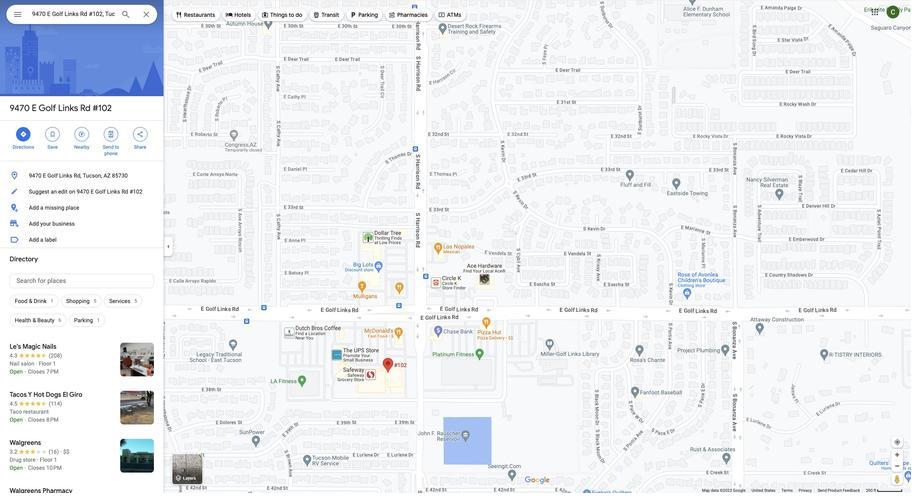 Task type: vqa. For each thing, say whether or not it's contained in the screenshot.


Task type: locate. For each thing, give the bounding box(es) containing it.
2 horizontal spatial e
[[91, 189, 94, 195]]

add inside 'link'
[[29, 221, 39, 227]]

200 ft button
[[867, 489, 903, 493]]

1 inside the drug store · floor 1 open ⋅ closes 10 pm
[[54, 457, 57, 463]]

0 vertical spatial links
[[58, 103, 78, 114]]

az
[[104, 172, 111, 179]]

closes down salon
[[28, 369, 45, 375]]

add down suggest
[[29, 205, 39, 211]]

2 add from the top
[[29, 221, 39, 227]]

tucson,
[[83, 172, 102, 179]]

2 vertical spatial add
[[29, 237, 39, 243]]

to
[[289, 11, 294, 18], [115, 144, 119, 150]]

·
[[36, 361, 37, 367], [60, 449, 62, 455], [37, 457, 38, 463]]

nails
[[42, 343, 56, 351]]

hotels
[[235, 11, 251, 18]]

⋅ for walgreens
[[24, 465, 27, 471]]

golf inside suggest an edit on 9470 e golf links rd #102 button
[[95, 189, 106, 195]]

None text field
[[10, 274, 154, 288]]

golf inside 9470 e golf links rd, tucson, az 85730 button
[[47, 172, 58, 179]]

send left product
[[818, 489, 827, 493]]

2 open from the top
[[10, 417, 23, 423]]

⋅ down salon
[[24, 369, 27, 375]]

9470 for 9470 e golf links rd, tucson, az 85730
[[29, 172, 41, 179]]

5 inside shopping 5
[[94, 298, 96, 304]]

0 vertical spatial closes
[[28, 369, 45, 375]]

zoom in image
[[895, 452, 901, 458]]

0 horizontal spatial #102
[[93, 103, 112, 114]]

google maps element
[[0, 0, 912, 493]]

golf
[[39, 103, 56, 114], [47, 172, 58, 179], [95, 189, 106, 195]]

2 5 from the left
[[134, 298, 137, 304]]

2 vertical spatial ·
[[37, 457, 38, 463]]

open down nail
[[10, 369, 23, 375]]

a inside button
[[40, 237, 43, 243]]

health & beauty 6
[[15, 317, 61, 324]]

2 vertical spatial 9470
[[77, 189, 89, 195]]

1 a from the top
[[40, 205, 43, 211]]

4.3 stars 208 reviews image
[[10, 352, 62, 360]]

terms button
[[782, 488, 793, 493]]

links inside button
[[59, 172, 72, 179]]

0 vertical spatial #102
[[93, 103, 112, 114]]

open down taco
[[10, 417, 23, 423]]

1 vertical spatial &
[[33, 317, 36, 324]]

· left $$
[[60, 449, 62, 455]]

united
[[752, 489, 764, 493]]

2 vertical spatial golf
[[95, 189, 106, 195]]

1 horizontal spatial to
[[289, 11, 294, 18]]

golf for rd,
[[47, 172, 58, 179]]

closes down 'restaurant'
[[28, 417, 45, 423]]

0 vertical spatial ·
[[36, 361, 37, 367]]

phone
[[104, 151, 118, 156]]

open
[[10, 369, 23, 375], [10, 417, 23, 423], [10, 465, 23, 471]]


[[13, 9, 22, 20]]


[[262, 10, 269, 19]]

floor up 7 pm in the left of the page
[[39, 361, 51, 367]]

0 vertical spatial 9470
[[10, 103, 30, 114]]

1 vertical spatial golf
[[47, 172, 58, 179]]

⋅ down store
[[24, 465, 27, 471]]

⋅ inside the drug store · floor 1 open ⋅ closes 10 pm
[[24, 465, 27, 471]]

&
[[29, 298, 32, 304], [33, 317, 36, 324]]

1 inside food & drink 1
[[51, 298, 53, 304]]

#102 inside button
[[130, 189, 143, 195]]

0 horizontal spatial to
[[115, 144, 119, 150]]

open inside the drug store · floor 1 open ⋅ closes 10 pm
[[10, 465, 23, 471]]

3 ⋅ from the top
[[24, 465, 27, 471]]

an
[[51, 189, 57, 195]]

0 vertical spatial e
[[32, 103, 37, 114]]

add inside button
[[29, 237, 39, 243]]

closes
[[28, 369, 45, 375], [28, 417, 45, 423], [28, 465, 45, 471]]

1 vertical spatial parking
[[74, 317, 93, 324]]

zoom out image
[[895, 463, 901, 469]]

0 horizontal spatial rd
[[80, 103, 91, 114]]

missing
[[45, 205, 64, 211]]

e
[[32, 103, 37, 114], [43, 172, 46, 179], [91, 189, 94, 195]]

footer
[[703, 488, 867, 493]]

golf up 
[[39, 103, 56, 114]]

1 open from the top
[[10, 369, 23, 375]]

golf up an
[[47, 172, 58, 179]]

floor inside nail salon · floor 1 open ⋅ closes 7 pm
[[39, 361, 51, 367]]

1 vertical spatial a
[[40, 237, 43, 243]]

3 closes from the top
[[28, 465, 45, 471]]

floor down (16)
[[40, 457, 53, 463]]

1 vertical spatial e
[[43, 172, 46, 179]]

5 right shopping
[[94, 298, 96, 304]]

2 closes from the top
[[28, 417, 45, 423]]

feedback
[[843, 489, 861, 493]]

1 vertical spatial to
[[115, 144, 119, 150]]

transit
[[322, 11, 339, 18]]

0 vertical spatial open
[[10, 369, 23, 375]]

1 vertical spatial rd
[[122, 189, 128, 195]]

add for add a missing place
[[29, 205, 39, 211]]

links up actions for 9470 e golf links rd #102 region on the top of the page
[[58, 103, 78, 114]]

2 a from the top
[[40, 237, 43, 243]]

golf for rd
[[39, 103, 56, 114]]

9470 inside button
[[29, 172, 41, 179]]

0 vertical spatial floor
[[39, 361, 51, 367]]

None field
[[32, 9, 115, 19]]

200 ft
[[867, 489, 877, 493]]

closes down store
[[28, 465, 45, 471]]

taco restaurant open ⋅ closes 8 pm
[[10, 409, 59, 423]]

0 vertical spatial golf
[[39, 103, 56, 114]]

1 closes from the top
[[28, 369, 45, 375]]

· down 4.3 stars 208 reviews image
[[36, 361, 37, 367]]

store
[[23, 457, 36, 463]]

shopping
[[66, 298, 90, 304]]

1 vertical spatial open
[[10, 417, 23, 423]]

things
[[270, 11, 288, 18]]

5 inside services 5
[[134, 298, 137, 304]]

add left the your
[[29, 221, 39, 227]]

parking right 
[[359, 11, 378, 18]]

edit
[[58, 189, 68, 195]]

2 vertical spatial closes
[[28, 465, 45, 471]]

1 vertical spatial ⋅
[[24, 417, 27, 423]]

1 horizontal spatial e
[[43, 172, 46, 179]]

1 horizontal spatial send
[[818, 489, 827, 493]]

to left do
[[289, 11, 294, 18]]

1 inside parking 1
[[97, 318, 100, 323]]

2 vertical spatial ⋅
[[24, 465, 27, 471]]

links down 85730
[[107, 189, 120, 195]]

9470 up 
[[10, 103, 30, 114]]

9470 e golf links rd #102 main content
[[0, 0, 164, 493]]

0 horizontal spatial 5
[[94, 298, 96, 304]]

closes inside the drug store · floor 1 open ⋅ closes 10 pm
[[28, 465, 45, 471]]

0 vertical spatial a
[[40, 205, 43, 211]]

1 horizontal spatial parking
[[359, 11, 378, 18]]

restaurant
[[23, 409, 49, 415]]

parking inside " parking"
[[359, 11, 378, 18]]

0 vertical spatial to
[[289, 11, 294, 18]]

google account: christina overa  
(christinaovera9@gmail.com) image
[[887, 5, 900, 18]]

add a label button
[[0, 232, 164, 248]]

pharmacies
[[398, 11, 428, 18]]

food
[[15, 298, 27, 304]]

layers
[[183, 476, 196, 482]]

directory
[[10, 256, 38, 264]]

1 vertical spatial links
[[59, 172, 72, 179]]


[[107, 130, 115, 139]]

0 vertical spatial parking
[[359, 11, 378, 18]]

label
[[45, 237, 57, 243]]

business
[[52, 221, 75, 227]]

walgreens
[[10, 439, 41, 447]]

united states button
[[752, 488, 776, 493]]

0 horizontal spatial send
[[103, 144, 114, 150]]

parking down shopping 5
[[74, 317, 93, 324]]

rd down 85730
[[122, 189, 128, 195]]

nail
[[10, 361, 19, 367]]

1 vertical spatial closes
[[28, 417, 45, 423]]

1 vertical spatial 9470
[[29, 172, 41, 179]]

4.5
[[10, 401, 17, 407]]

a left missing
[[40, 205, 43, 211]]

9470 e golf links rd, tucson, az 85730 button
[[0, 168, 164, 184]]

golf down az on the top of page
[[95, 189, 106, 195]]

⋅ inside nail salon · floor 1 open ⋅ closes 7 pm
[[24, 369, 27, 375]]

suggest an edit on 9470 e golf links rd #102 button
[[0, 184, 164, 200]]

9470 e golf links rd #102
[[10, 103, 112, 114]]

& right food at the bottom of the page
[[29, 298, 32, 304]]

links inside button
[[107, 189, 120, 195]]

2 ⋅ from the top
[[24, 417, 27, 423]]

0 horizontal spatial parking
[[74, 317, 93, 324]]

 atms
[[438, 10, 462, 19]]

2 vertical spatial links
[[107, 189, 120, 195]]

open inside nail salon · floor 1 open ⋅ closes 7 pm
[[10, 369, 23, 375]]


[[78, 130, 85, 139]]

0 vertical spatial add
[[29, 205, 39, 211]]

⋅ inside the taco restaurant open ⋅ closes 8 pm
[[24, 417, 27, 423]]

& right health
[[33, 317, 36, 324]]

collapse side panel image
[[164, 242, 173, 251]]

5
[[94, 298, 96, 304], [134, 298, 137, 304]]

& for drink
[[29, 298, 32, 304]]

9470 e golf links rd, tucson, az 85730
[[29, 172, 128, 179]]

3 add from the top
[[29, 237, 39, 243]]

· right store
[[37, 457, 38, 463]]

open down drug
[[10, 465, 23, 471]]

9470 right the 'on'
[[77, 189, 89, 195]]

floor
[[39, 361, 51, 367], [40, 457, 53, 463]]

1 horizontal spatial &
[[33, 317, 36, 324]]

1 5 from the left
[[94, 298, 96, 304]]

1 horizontal spatial #102
[[130, 189, 143, 195]]

1 vertical spatial send
[[818, 489, 827, 493]]

1 vertical spatial floor
[[40, 457, 53, 463]]

footer containing map data ©2023 google
[[703, 488, 867, 493]]

· inside the drug store · floor 1 open ⋅ closes 10 pm
[[37, 457, 38, 463]]

0 vertical spatial send
[[103, 144, 114, 150]]

drug store · floor 1 open ⋅ closes 10 pm
[[10, 457, 62, 471]]

0 vertical spatial ⋅
[[24, 369, 27, 375]]

parking
[[359, 11, 378, 18], [74, 317, 93, 324]]

200
[[867, 489, 873, 493]]

send for send product feedback
[[818, 489, 827, 493]]

e inside button
[[43, 172, 46, 179]]

send product feedback button
[[818, 488, 861, 493]]

add left label
[[29, 237, 39, 243]]

 button
[[6, 5, 29, 26]]

send inside button
[[818, 489, 827, 493]]

le's
[[10, 343, 21, 351]]

9470
[[10, 103, 30, 114], [29, 172, 41, 179], [77, 189, 89, 195]]

1 horizontal spatial 5
[[134, 298, 137, 304]]

add inside button
[[29, 205, 39, 211]]

a inside button
[[40, 205, 43, 211]]

tacos y hot dogs el giro
[[10, 391, 82, 399]]

2 vertical spatial open
[[10, 465, 23, 471]]

closes inside nail salon · floor 1 open ⋅ closes 7 pm
[[28, 369, 45, 375]]

9470 E Golf Links Rd #102, Tucson, AZ 85730 field
[[6, 5, 157, 24]]

9470 for 9470 e golf links rd #102
[[10, 103, 30, 114]]

#102
[[93, 103, 112, 114], [130, 189, 143, 195]]

floor for le's magic nails
[[39, 361, 51, 367]]

9470 up suggest
[[29, 172, 41, 179]]

& for beauty
[[33, 317, 36, 324]]

· inside nail salon · floor 1 open ⋅ closes 7 pm
[[36, 361, 37, 367]]

0 vertical spatial &
[[29, 298, 32, 304]]

1 vertical spatial #102
[[130, 189, 143, 195]]

2 vertical spatial e
[[91, 189, 94, 195]]

price: moderate image
[[63, 449, 69, 455]]

5 for services
[[134, 298, 137, 304]]

food & drink 1
[[15, 298, 53, 304]]

1 add from the top
[[29, 205, 39, 211]]

3 open from the top
[[10, 465, 23, 471]]

floor inside the drug store · floor 1 open ⋅ closes 10 pm
[[40, 457, 53, 463]]

privacy
[[799, 489, 812, 493]]

send inside send to phone
[[103, 144, 114, 150]]

0 horizontal spatial &
[[29, 298, 32, 304]]

3.2 stars 16 reviews image
[[10, 448, 59, 456]]

1 inside nail salon · floor 1 open ⋅ closes 7 pm
[[53, 361, 56, 367]]

1
[[51, 298, 53, 304], [97, 318, 100, 323], [53, 361, 56, 367], [54, 457, 57, 463]]

0 vertical spatial rd
[[80, 103, 91, 114]]

a left label
[[40, 237, 43, 243]]

1 ⋅ from the top
[[24, 369, 27, 375]]

1 horizontal spatial rd
[[122, 189, 128, 195]]

beauty
[[37, 317, 55, 324]]

links left the rd,
[[59, 172, 72, 179]]

to up phone
[[115, 144, 119, 150]]

links
[[58, 103, 78, 114], [59, 172, 72, 179], [107, 189, 120, 195]]


[[226, 10, 233, 19]]

open for le's magic nails
[[10, 369, 23, 375]]

show your location image
[[895, 439, 902, 446]]

send up phone
[[103, 144, 114, 150]]

rd up 
[[80, 103, 91, 114]]

states
[[765, 489, 776, 493]]

1 vertical spatial add
[[29, 221, 39, 227]]

⋅ down 'restaurant'
[[24, 417, 27, 423]]

5 right services
[[134, 298, 137, 304]]

0 horizontal spatial e
[[32, 103, 37, 114]]



Task type: describe. For each thing, give the bounding box(es) containing it.
parking 1
[[74, 317, 100, 324]]

drink
[[34, 298, 47, 304]]

salon
[[21, 361, 34, 367]]

 restaurants
[[175, 10, 215, 19]]

(114)
[[49, 401, 62, 407]]

suggest
[[29, 189, 49, 195]]

share
[[134, 144, 146, 150]]

shopping 5
[[66, 298, 96, 304]]

send product feedback
[[818, 489, 861, 493]]

drug
[[10, 457, 21, 463]]

actions for 9470 e golf links rd #102 region
[[0, 121, 164, 161]]

 search field
[[6, 5, 157, 26]]

 parking
[[350, 10, 378, 19]]

le's magic nails
[[10, 343, 56, 351]]

6
[[59, 318, 61, 323]]

e inside button
[[91, 189, 94, 195]]

ft
[[874, 489, 877, 493]]

3.2
[[10, 449, 17, 455]]

save
[[47, 144, 58, 150]]

data
[[711, 489, 719, 493]]

your
[[40, 221, 51, 227]]

on
[[69, 189, 75, 195]]

place
[[66, 205, 79, 211]]

do
[[296, 11, 303, 18]]

map data ©2023 google
[[703, 489, 746, 493]]

send to phone
[[103, 144, 119, 156]]

$$
[[63, 449, 69, 455]]

add a missing place
[[29, 205, 79, 211]]

product
[[828, 489, 842, 493]]


[[175, 10, 183, 19]]

9470 inside button
[[77, 189, 89, 195]]

dogs
[[46, 391, 61, 399]]

privacy button
[[799, 488, 812, 493]]

rd,
[[74, 172, 82, 179]]

add your business
[[29, 221, 75, 227]]

none text field inside '9470 e golf links rd #102' main content
[[10, 274, 154, 288]]

restaurants
[[184, 11, 215, 18]]

· for le's magic nails
[[36, 361, 37, 367]]

nearby
[[74, 144, 89, 150]]

add a label
[[29, 237, 57, 243]]


[[137, 130, 144, 139]]

to inside send to phone
[[115, 144, 119, 150]]

none field inside 9470 e golf links rd #102, tucson, az 85730 field
[[32, 9, 115, 19]]

footer inside google maps element
[[703, 488, 867, 493]]

health
[[15, 317, 31, 324]]

links for rd
[[58, 103, 78, 114]]

7 pm
[[46, 369, 59, 375]]

©2023
[[720, 489, 733, 493]]

 hotels
[[226, 10, 251, 19]]

1 vertical spatial ·
[[60, 449, 62, 455]]

add your business link
[[0, 216, 164, 232]]

google
[[734, 489, 746, 493]]

services
[[109, 298, 130, 304]]

a for missing
[[40, 205, 43, 211]]

hot
[[33, 391, 44, 399]]

y
[[28, 391, 32, 399]]

rd inside button
[[122, 189, 128, 195]]


[[20, 130, 27, 139]]

map
[[703, 489, 710, 493]]

e for 9470 e golf links rd, tucson, az 85730
[[43, 172, 46, 179]]

parking inside '9470 e golf links rd #102' main content
[[74, 317, 93, 324]]

tacos
[[10, 391, 27, 399]]

10 pm
[[46, 465, 62, 471]]

add a missing place button
[[0, 200, 164, 216]]

(16)
[[49, 449, 59, 455]]

4.3
[[10, 353, 17, 359]]

giro
[[69, 391, 82, 399]]

closes for le's magic nails
[[28, 369, 45, 375]]

closes for walgreens
[[28, 465, 45, 471]]

add for add your business
[[29, 221, 39, 227]]

united states
[[752, 489, 776, 493]]

4.5 stars 114 reviews image
[[10, 400, 62, 408]]

⋅ for le's magic nails
[[24, 369, 27, 375]]

· for walgreens
[[37, 457, 38, 463]]

 transit
[[313, 10, 339, 19]]

8 pm
[[46, 417, 59, 423]]

links for rd,
[[59, 172, 72, 179]]

send for send to phone
[[103, 144, 114, 150]]

closes inside the taco restaurant open ⋅ closes 8 pm
[[28, 417, 45, 423]]


[[350, 10, 357, 19]]

to inside  things to do
[[289, 11, 294, 18]]

 things to do
[[262, 10, 303, 19]]


[[438, 10, 446, 19]]

· $$
[[60, 449, 69, 455]]

 pharmacies
[[389, 10, 428, 19]]

el
[[63, 391, 68, 399]]

floor for walgreens
[[40, 457, 53, 463]]

nail salon · floor 1 open ⋅ closes 7 pm
[[10, 361, 59, 375]]

show street view coverage image
[[892, 473, 904, 485]]


[[49, 130, 56, 139]]

taco
[[10, 409, 22, 415]]

add for add a label
[[29, 237, 39, 243]]

5 for shopping
[[94, 298, 96, 304]]

open inside the taco restaurant open ⋅ closes 8 pm
[[10, 417, 23, 423]]


[[389, 10, 396, 19]]

open for walgreens
[[10, 465, 23, 471]]

e for 9470 e golf links rd #102
[[32, 103, 37, 114]]

atms
[[447, 11, 462, 18]]

a for label
[[40, 237, 43, 243]]

directions
[[13, 144, 34, 150]]



